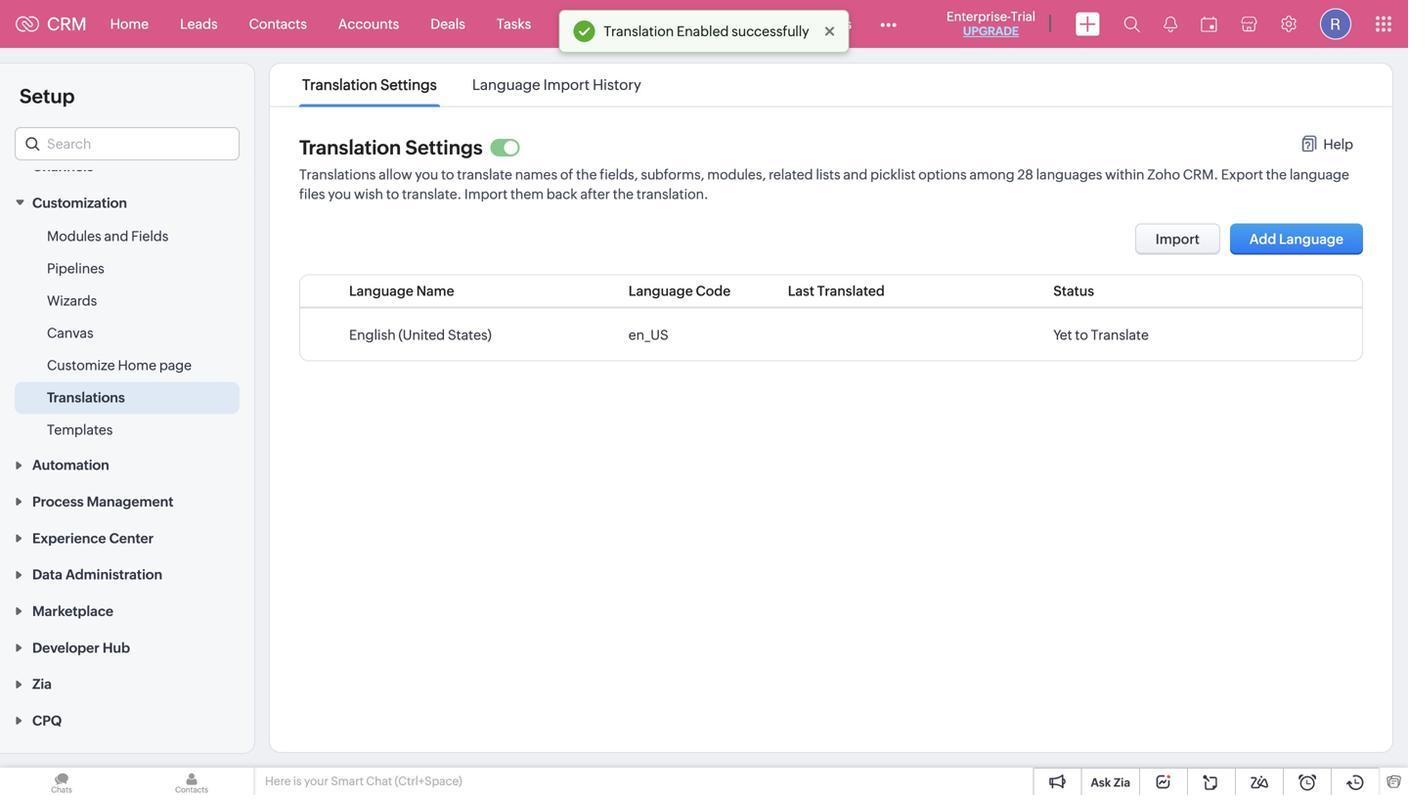 Task type: locate. For each thing, give the bounding box(es) containing it.
1 horizontal spatial and
[[844, 167, 868, 182]]

0 horizontal spatial the
[[576, 167, 597, 182]]

0 horizontal spatial import
[[465, 186, 508, 202]]

language up english
[[349, 283, 414, 299]]

you up translate.
[[415, 167, 438, 182]]

add
[[1250, 231, 1277, 247]]

is
[[293, 775, 302, 788]]

successfully
[[732, 23, 810, 39]]

back
[[547, 186, 578, 202]]

translation inside list
[[302, 76, 378, 93]]

translation
[[604, 23, 674, 39], [302, 76, 378, 93], [299, 136, 401, 159]]

accounts link
[[323, 0, 415, 47]]

related
[[769, 167, 813, 182]]

0 vertical spatial translation
[[604, 23, 674, 39]]

states)
[[448, 327, 492, 343]]

settings up translate.
[[405, 136, 483, 159]]

add language
[[1250, 231, 1344, 247]]

home
[[110, 16, 149, 32], [118, 357, 157, 373]]

channels button
[[0, 147, 254, 184]]

customize home page link
[[47, 355, 192, 375]]

experience center
[[32, 531, 154, 546]]

home right the crm
[[110, 16, 149, 32]]

the down the fields,
[[613, 186, 634, 202]]

code
[[696, 283, 731, 299]]

1 vertical spatial home
[[118, 357, 157, 373]]

center
[[109, 531, 154, 546]]

create menu image
[[1076, 12, 1100, 36]]

deals
[[431, 16, 466, 32]]

translation settings inside list
[[302, 76, 437, 93]]

home inside 'customization' region
[[118, 357, 157, 373]]

list containing translation settings
[[285, 64, 659, 106]]

picklist
[[871, 167, 916, 182]]

0 horizontal spatial to
[[386, 186, 399, 202]]

translation up history
[[604, 23, 674, 39]]

translation up wish
[[299, 136, 401, 159]]

customization
[[32, 195, 127, 211]]

calendar image
[[1201, 16, 1218, 32]]

import down translate
[[465, 186, 508, 202]]

zia up cpq
[[32, 677, 52, 692]]

None field
[[15, 127, 240, 160]]

1 vertical spatial and
[[104, 228, 128, 244]]

fields
[[131, 228, 169, 244]]

you right files
[[328, 186, 351, 202]]

to
[[441, 167, 454, 182], [386, 186, 399, 202], [1075, 327, 1089, 343]]

history
[[593, 76, 642, 93]]

wish
[[354, 186, 383, 202]]

translation settings up allow at the top left
[[299, 136, 483, 159]]

2 vertical spatial to
[[1075, 327, 1089, 343]]

the right the of
[[576, 167, 597, 182]]

yet
[[1054, 327, 1073, 343]]

translation settings link
[[299, 76, 440, 93]]

customization button
[[0, 184, 254, 220]]

administration
[[66, 567, 162, 583]]

to right yet
[[1075, 327, 1089, 343]]

0 horizontal spatial you
[[328, 186, 351, 202]]

0 vertical spatial and
[[844, 167, 868, 182]]

0 vertical spatial zia
[[32, 677, 52, 692]]

import
[[544, 76, 590, 93], [465, 186, 508, 202], [1156, 231, 1200, 247]]

calls
[[653, 16, 684, 32]]

translations inside translations allow you to translate names of the fields, subforms, modules, related lists and picklist options among 28 languages within zoho crm. export the language files you wish to translate. import them back after the translation.
[[299, 167, 376, 182]]

import inside translations allow you to translate names of the fields, subforms, modules, related lists and picklist options among 28 languages within zoho crm. export the language files you wish to translate. import them back after the translation.
[[465, 186, 508, 202]]

1 vertical spatial translations
[[47, 390, 125, 405]]

the right export
[[1266, 167, 1287, 182]]

export
[[1222, 167, 1264, 182]]

last
[[788, 283, 815, 299]]

meetings
[[563, 16, 622, 32]]

name
[[416, 283, 455, 299]]

translations up files
[[299, 167, 376, 182]]

en_us
[[629, 327, 669, 343]]

1 horizontal spatial zia
[[1114, 776, 1131, 789]]

1 horizontal spatial import
[[544, 76, 590, 93]]

here
[[265, 775, 291, 788]]

languages
[[1037, 167, 1103, 182]]

2 vertical spatial import
[[1156, 231, 1200, 247]]

0 horizontal spatial and
[[104, 228, 128, 244]]

lists
[[816, 167, 841, 182]]

language inside list
[[472, 76, 541, 93]]

and right lists
[[844, 167, 868, 182]]

meetings link
[[547, 0, 637, 47]]

crm.
[[1183, 167, 1219, 182]]

2 horizontal spatial import
[[1156, 231, 1200, 247]]

list
[[285, 64, 659, 106]]

1 vertical spatial translation
[[302, 76, 378, 93]]

settings inside list
[[380, 76, 437, 93]]

enterprise-
[[947, 9, 1011, 24]]

0 horizontal spatial translations
[[47, 390, 125, 405]]

1 vertical spatial translation settings
[[299, 136, 483, 159]]

services
[[715, 16, 769, 32]]

accounts
[[338, 16, 399, 32]]

crm
[[47, 14, 87, 34]]

smart
[[331, 775, 364, 788]]

language
[[1290, 167, 1350, 182]]

logo image
[[16, 16, 39, 32]]

process management
[[32, 494, 174, 510]]

home left "page"
[[118, 357, 157, 373]]

leads link
[[164, 0, 233, 47]]

create menu element
[[1064, 0, 1112, 47]]

1 horizontal spatial translations
[[299, 167, 376, 182]]

translations for translations
[[47, 390, 125, 405]]

trial
[[1011, 9, 1036, 24]]

enabled
[[677, 23, 729, 39]]

language right add
[[1280, 231, 1344, 247]]

chats image
[[0, 768, 123, 795]]

language down tasks
[[472, 76, 541, 93]]

zia right ask
[[1114, 776, 1131, 789]]

translations down the customize
[[47, 390, 125, 405]]

language up en_us
[[629, 283, 693, 299]]

language import history
[[472, 76, 642, 93]]

here is your smart chat (ctrl+space)
[[265, 775, 462, 788]]

zia
[[32, 677, 52, 692], [1114, 776, 1131, 789]]

0 vertical spatial home
[[110, 16, 149, 32]]

hub
[[103, 640, 130, 656]]

within
[[1106, 167, 1145, 182]]

0 vertical spatial translation settings
[[302, 76, 437, 93]]

and
[[844, 167, 868, 182], [104, 228, 128, 244]]

1 vertical spatial to
[[386, 186, 399, 202]]

status
[[1054, 283, 1095, 299]]

translation down accounts
[[302, 76, 378, 93]]

import left history
[[544, 76, 590, 93]]

pipelines link
[[47, 259, 104, 278]]

home link
[[94, 0, 164, 47]]

data administration
[[32, 567, 162, 583]]

(ctrl+space)
[[395, 775, 462, 788]]

and inside translations allow you to translate names of the fields, subforms, modules, related lists and picklist options among 28 languages within zoho crm. export the language files you wish to translate. import them back after the translation.
[[844, 167, 868, 182]]

calls link
[[637, 0, 700, 47]]

translation settings down accounts
[[302, 76, 437, 93]]

profile element
[[1309, 0, 1364, 47]]

0 vertical spatial settings
[[380, 76, 437, 93]]

last translated
[[788, 283, 885, 299]]

chat
[[366, 775, 392, 788]]

and left fields
[[104, 228, 128, 244]]

language
[[472, 76, 541, 93], [1280, 231, 1344, 247], [349, 283, 414, 299], [629, 283, 693, 299]]

after
[[580, 186, 610, 202]]

language name
[[349, 283, 455, 299]]

zia button
[[0, 666, 254, 702]]

0 vertical spatial translations
[[299, 167, 376, 182]]

developer hub
[[32, 640, 130, 656]]

import inside button
[[1156, 231, 1200, 247]]

leads
[[180, 16, 218, 32]]

to up translate.
[[441, 167, 454, 182]]

subforms,
[[641, 167, 705, 182]]

modules
[[47, 228, 101, 244]]

1 horizontal spatial to
[[441, 167, 454, 182]]

translate.
[[402, 186, 462, 202]]

translations allow you to translate names of the fields, subforms, modules, related lists and picklist options among 28 languages within zoho crm. export the language files you wish to translate. import them back after the translation.
[[299, 167, 1350, 202]]

language import history link
[[469, 76, 645, 93]]

translations inside 'customization' region
[[47, 390, 125, 405]]

0 vertical spatial you
[[415, 167, 438, 182]]

the
[[576, 167, 597, 182], [1266, 167, 1287, 182], [613, 186, 634, 202]]

0 horizontal spatial zia
[[32, 677, 52, 692]]

settings
[[380, 76, 437, 93], [405, 136, 483, 159]]

settings down deals
[[380, 76, 437, 93]]

to down allow at the top left
[[386, 186, 399, 202]]

them
[[511, 186, 544, 202]]

1 horizontal spatial you
[[415, 167, 438, 182]]

1 vertical spatial import
[[465, 186, 508, 202]]

language for language import history
[[472, 76, 541, 93]]

allow
[[379, 167, 412, 182]]

import down zoho
[[1156, 231, 1200, 247]]



Task type: describe. For each thing, give the bounding box(es) containing it.
among
[[970, 167, 1015, 182]]

translation.
[[637, 186, 709, 202]]

names
[[515, 167, 558, 182]]

english (united states)
[[349, 327, 492, 343]]

process
[[32, 494, 84, 510]]

search image
[[1124, 16, 1141, 32]]

upgrade
[[963, 24, 1019, 38]]

language for language name
[[349, 283, 414, 299]]

templates link
[[47, 420, 113, 440]]

options
[[919, 167, 967, 182]]

2 horizontal spatial to
[[1075, 327, 1089, 343]]

canvas link
[[47, 323, 94, 343]]

zoho
[[1148, 167, 1181, 182]]

contacts link
[[233, 0, 323, 47]]

help
[[1324, 136, 1354, 152]]

28
[[1018, 167, 1034, 182]]

pipelines
[[47, 261, 104, 276]]

1 vertical spatial zia
[[1114, 776, 1131, 789]]

data
[[32, 567, 62, 583]]

translations for translations allow you to translate names of the fields, subforms, modules, related lists and picklist options among 28 languages within zoho crm. export the language files you wish to translate. import them back after the translation.
[[299, 167, 376, 182]]

deals link
[[415, 0, 481, 47]]

profile image
[[1321, 8, 1352, 40]]

signals image
[[1164, 16, 1178, 32]]

projects link
[[785, 0, 868, 47]]

crm link
[[16, 14, 87, 34]]

1 vertical spatial you
[[328, 186, 351, 202]]

tasks
[[497, 16, 531, 32]]

search element
[[1112, 0, 1152, 48]]

services link
[[700, 0, 785, 47]]

ask zia
[[1091, 776, 1131, 789]]

english
[[349, 327, 396, 343]]

home inside 'link'
[[110, 16, 149, 32]]

channels
[[32, 158, 94, 174]]

experience center button
[[0, 519, 254, 556]]

setup
[[20, 85, 75, 108]]

marketplace button
[[0, 592, 254, 629]]

contacts
[[249, 16, 307, 32]]

canvas
[[47, 325, 94, 341]]

0 vertical spatial to
[[441, 167, 454, 182]]

1 vertical spatial settings
[[405, 136, 483, 159]]

and inside modules and fields link
[[104, 228, 128, 244]]

modules and fields link
[[47, 226, 169, 246]]

0 vertical spatial import
[[544, 76, 590, 93]]

2 vertical spatial translation
[[299, 136, 401, 159]]

customize
[[47, 357, 115, 373]]

wizards
[[47, 293, 97, 308]]

(united
[[399, 327, 445, 343]]

add language button
[[1230, 224, 1364, 255]]

fields,
[[600, 167, 638, 182]]

files
[[299, 186, 325, 202]]

translate
[[1091, 327, 1149, 343]]

automation
[[32, 457, 109, 473]]

zia inside dropdown button
[[32, 677, 52, 692]]

yet to translate
[[1054, 327, 1149, 343]]

of
[[560, 167, 574, 182]]

signals element
[[1152, 0, 1189, 48]]

enterprise-trial upgrade
[[947, 9, 1036, 38]]

automation button
[[0, 446, 254, 483]]

customize home page
[[47, 357, 192, 373]]

developer
[[32, 640, 100, 656]]

2 horizontal spatial the
[[1266, 167, 1287, 182]]

ask
[[1091, 776, 1111, 789]]

Search text field
[[16, 128, 239, 159]]

modules,
[[707, 167, 766, 182]]

templates
[[47, 422, 113, 438]]

cpq
[[32, 713, 62, 729]]

projects
[[801, 16, 852, 32]]

translations link
[[47, 388, 125, 407]]

experience
[[32, 531, 106, 546]]

customization region
[[0, 220, 254, 446]]

Other Modules field
[[868, 8, 910, 40]]

management
[[87, 494, 174, 510]]

modules and fields
[[47, 228, 169, 244]]

import button
[[1135, 224, 1221, 255]]

developer hub button
[[0, 629, 254, 666]]

1 horizontal spatial the
[[613, 186, 634, 202]]

wizards link
[[47, 291, 97, 310]]

language for language code
[[629, 283, 693, 299]]

contacts image
[[130, 768, 253, 795]]

page
[[159, 357, 192, 373]]

language inside button
[[1280, 231, 1344, 247]]



Task type: vqa. For each thing, say whether or not it's contained in the screenshot.
Channels image
no



